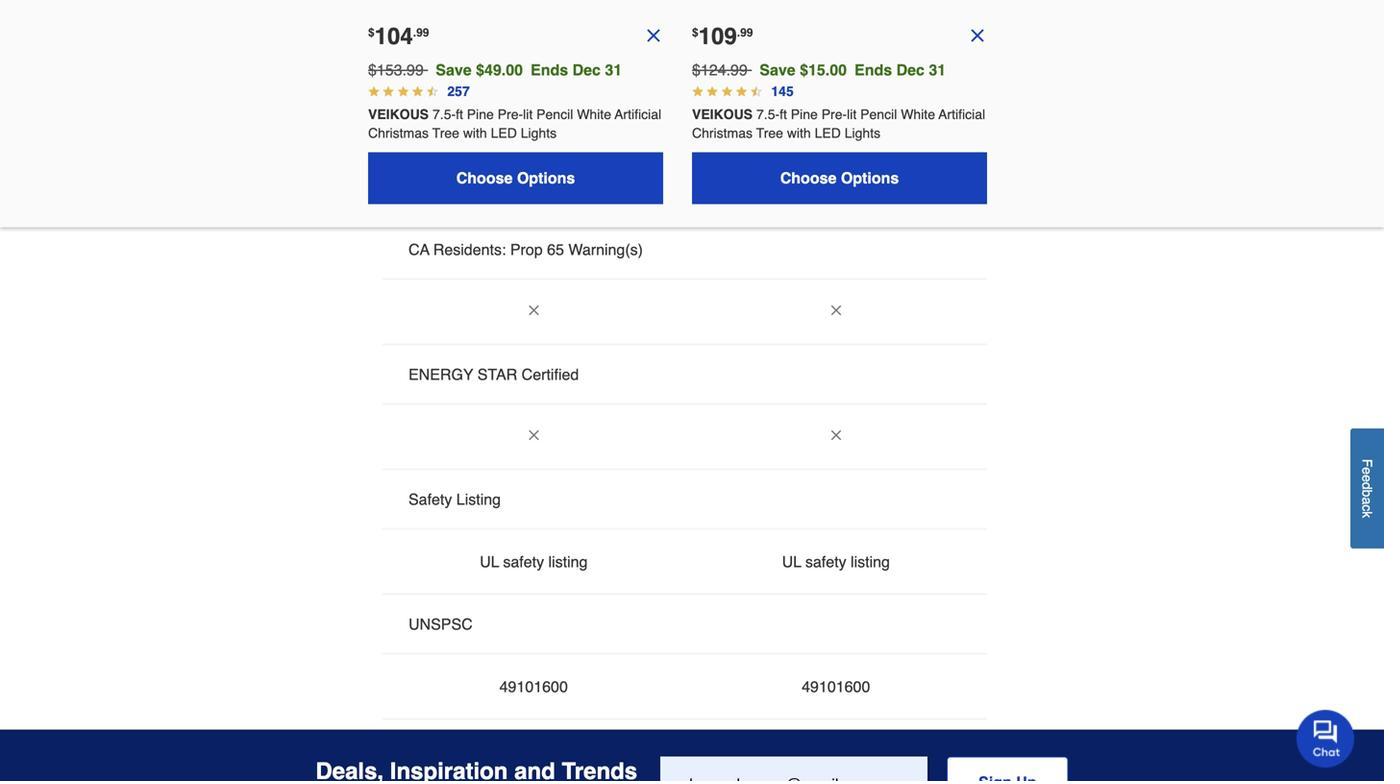 Task type: describe. For each thing, give the bounding box(es) containing it.
$49.00
[[476, 61, 523, 79]]

1 safety from the left
[[503, 553, 544, 571]]

2 49101600 from the left
[[802, 678, 871, 696]]

2 ul from the left
[[782, 553, 802, 571]]

10 4.5 out of 5 stars element from the left
[[751, 86, 762, 97]]

1 4.5 out of 5 stars image from the left
[[368, 86, 380, 97]]

ends for 104
[[531, 61, 568, 79]]

1 white from the left
[[577, 107, 612, 122]]

$ 104 . 99
[[368, 23, 429, 50]]

9 4.5 out of 5 stars element from the left
[[736, 86, 748, 97]]

chat invite button image
[[1297, 710, 1356, 768]]

$153.99
[[368, 61, 424, 79]]

$ for 104
[[368, 26, 375, 39]]

2 ft from the left
[[780, 107, 787, 122]]

5 4.5 out of 5 stars image from the left
[[692, 86, 704, 97]]

3 4.5 out of 5 stars image from the left
[[722, 86, 733, 97]]

ca residents: prop 65 warning(s)
[[409, 241, 643, 259]]

Email Address email field
[[661, 757, 928, 782]]

. for 104
[[413, 26, 416, 39]]

2 pine from the left
[[791, 107, 818, 122]]

4 4.5 out of 5 stars element from the left
[[412, 86, 424, 97]]

1 christmas from the left
[[368, 126, 429, 141]]

certified
[[522, 366, 579, 384]]

2 7.5-ft pine pre-lit pencil white artificial christmas tree with led lights from the left
[[692, 107, 989, 141]]

1 listing from the left
[[549, 553, 588, 571]]

k
[[1360, 512, 1376, 518]]

1 lights from the left
[[521, 126, 557, 141]]

1 artificial from the left
[[615, 107, 662, 122]]

1 led from the left
[[491, 126, 517, 141]]

unspsc
[[409, 616, 473, 634]]

2 ul safety listing from the left
[[782, 553, 890, 571]]

2 choose options button from the left
[[692, 153, 988, 205]]

1 tree from the left
[[432, 126, 460, 141]]

1 lit from the left
[[523, 107, 533, 122]]

4 4.5 out of 5 stars image from the left
[[412, 86, 424, 97]]

2 4.5 out of 5 stars image from the left
[[707, 86, 718, 97]]

1 ft from the left
[[456, 107, 463, 122]]

31 for 104
[[605, 61, 622, 79]]

2 led from the left
[[815, 126, 841, 141]]

listing
[[457, 491, 501, 509]]

$15.00
[[800, 61, 847, 79]]

4 4.5 out of 5 stars image from the left
[[736, 86, 748, 97]]

. for 109
[[737, 26, 740, 39]]

2 pre- from the left
[[822, 107, 847, 122]]

d
[[1360, 482, 1376, 490]]

1 pencil from the left
[[537, 107, 573, 122]]

1 choose options button from the left
[[368, 153, 663, 205]]

1 ul from the left
[[480, 553, 499, 571]]

2 choose options from the left
[[781, 169, 899, 187]]

warning(s)
[[569, 241, 643, 259]]

2 4.5 out of 5 stars element from the left
[[383, 86, 394, 97]]

ca
[[409, 241, 430, 259]]

109
[[699, 23, 737, 50]]

1 e from the top
[[1360, 467, 1376, 475]]

1 veikous from the left
[[368, 107, 429, 122]]

2 artificial from the left
[[939, 107, 986, 122]]

1 pine from the left
[[467, 107, 494, 122]]

5 4.5 out of 5 stars element from the left
[[427, 86, 438, 97]]

b
[[1360, 490, 1376, 497]]

3 4.5 out of 5 stars element from the left
[[398, 86, 409, 97]]

dec for 109
[[897, 61, 925, 79]]



Task type: locate. For each thing, give the bounding box(es) containing it.
save
[[436, 61, 472, 79], [760, 61, 796, 79]]

0 horizontal spatial 7.5-
[[433, 107, 456, 122]]

0 horizontal spatial choose options
[[456, 169, 575, 187]]

artificial
[[615, 107, 662, 122], [939, 107, 986, 122]]

no image
[[526, 53, 542, 68], [526, 178, 542, 193], [526, 303, 542, 318], [526, 428, 542, 443], [829, 428, 844, 443]]

f e e d b a c k button
[[1351, 429, 1385, 549]]

white
[[577, 107, 612, 122], [901, 107, 936, 122]]

c
[[1360, 505, 1376, 512]]

1 4.5 out of 5 stars element from the left
[[368, 86, 380, 97]]

99 for 109
[[740, 26, 753, 39]]

. up the $124.99
[[737, 26, 740, 39]]

257
[[448, 84, 470, 99]]

4.5 out of 5 stars element
[[368, 86, 380, 97], [383, 86, 394, 97], [398, 86, 409, 97], [412, 86, 424, 97], [427, 86, 438, 97], [692, 86, 704, 97], [707, 86, 718, 97], [722, 86, 733, 97], [736, 86, 748, 97], [751, 86, 762, 97]]

1 $ from the left
[[368, 26, 375, 39]]

7.5-ft pine pre-lit pencil white artificial christmas tree with led lights
[[368, 107, 665, 141], [692, 107, 989, 141]]

1 horizontal spatial ft
[[780, 107, 787, 122]]

2 $ from the left
[[692, 26, 699, 39]]

6 4.5 out of 5 stars element from the left
[[692, 86, 704, 97]]

1 horizontal spatial save
[[760, 61, 796, 79]]

ul safety listing
[[480, 553, 588, 571], [782, 553, 890, 571]]

prop
[[510, 241, 543, 259]]

1 with from the left
[[463, 126, 487, 141]]

1 choose options from the left
[[456, 169, 575, 187]]

1 99 from the left
[[416, 26, 429, 39]]

1 choose from the left
[[456, 169, 513, 187]]

1 49101600 from the left
[[500, 678, 568, 696]]

2 ends from the left
[[855, 61, 893, 79]]

7.5-ft pine pre-lit pencil white artificial christmas tree with led lights down save $15.00 ends dec 31
[[692, 107, 989, 141]]

0 horizontal spatial dec
[[573, 61, 601, 79]]

1 7.5-ft pine pre-lit pencil white artificial christmas tree with led lights from the left
[[368, 107, 665, 141]]

1 horizontal spatial pine
[[791, 107, 818, 122]]

2 christmas from the left
[[692, 126, 753, 141]]

2 listing from the left
[[851, 553, 890, 571]]

save up 145
[[760, 61, 796, 79]]

white down save $49.00 ends dec 31
[[577, 107, 612, 122]]

104
[[375, 23, 413, 50]]

save $49.00 ends dec 31
[[436, 61, 622, 79]]

save for 109
[[760, 61, 796, 79]]

energy
[[409, 366, 474, 384]]

3 4.5 out of 5 stars image from the left
[[398, 86, 409, 97]]

white down save $15.00 ends dec 31
[[901, 107, 936, 122]]

0 horizontal spatial white
[[577, 107, 612, 122]]

with down 257
[[463, 126, 487, 141]]

lit down save $49.00 ends dec 31
[[523, 107, 533, 122]]

1 . from the left
[[413, 26, 416, 39]]

1 horizontal spatial veikous
[[692, 107, 753, 122]]

1 horizontal spatial choose options
[[781, 169, 899, 187]]

$
[[368, 26, 375, 39], [692, 26, 699, 39]]

energy star certified
[[409, 366, 579, 384]]

$ up the $124.99
[[692, 26, 699, 39]]

choose up residents:
[[456, 169, 513, 187]]

49101600
[[500, 678, 568, 696], [802, 678, 871, 696]]

ft down 257
[[456, 107, 463, 122]]

2 31 from the left
[[929, 61, 946, 79]]

e up b at bottom
[[1360, 475, 1376, 482]]

tree down 145
[[757, 126, 784, 141]]

christmas down '$153.99'
[[368, 126, 429, 141]]

2 e from the top
[[1360, 475, 1376, 482]]

1 horizontal spatial 31
[[929, 61, 946, 79]]

0 horizontal spatial 7.5-ft pine pre-lit pencil white artificial christmas tree with led lights
[[368, 107, 665, 141]]

led down $49.00
[[491, 126, 517, 141]]

ends right $15.00
[[855, 61, 893, 79]]

0 horizontal spatial ends
[[531, 61, 568, 79]]

. inside $ 109 . 99
[[737, 26, 740, 39]]

safety listing
[[409, 491, 501, 509]]

e
[[1360, 467, 1376, 475], [1360, 475, 1376, 482]]

ends
[[531, 61, 568, 79], [855, 61, 893, 79]]

1 horizontal spatial ul
[[782, 553, 802, 571]]

65
[[547, 241, 564, 259]]

a
[[1360, 497, 1376, 505]]

1 horizontal spatial pencil
[[861, 107, 897, 122]]

form
[[661, 757, 1069, 782]]

0 horizontal spatial options
[[517, 169, 575, 187]]

ft down 145
[[780, 107, 787, 122]]

0 horizontal spatial tree
[[432, 126, 460, 141]]

7.5-
[[433, 107, 456, 122], [757, 107, 780, 122]]

7.5- down 257
[[433, 107, 456, 122]]

1 horizontal spatial ends
[[855, 61, 893, 79]]

2 tree from the left
[[757, 126, 784, 141]]

0 horizontal spatial led
[[491, 126, 517, 141]]

0 horizontal spatial pine
[[467, 107, 494, 122]]

0 horizontal spatial christmas
[[368, 126, 429, 141]]

save $15.00 ends dec 31
[[760, 61, 946, 79]]

1 save from the left
[[436, 61, 472, 79]]

4.5 out of 5 stars image
[[427, 86, 438, 97], [707, 86, 718, 97], [722, 86, 733, 97], [736, 86, 748, 97]]

star
[[478, 366, 518, 384]]

1 horizontal spatial with
[[787, 126, 811, 141]]

0 horizontal spatial 31
[[605, 61, 622, 79]]

dec for 104
[[573, 61, 601, 79]]

safety
[[503, 553, 544, 571], [806, 553, 847, 571]]

$ 109 . 99
[[692, 23, 753, 50]]

with down 145
[[787, 126, 811, 141]]

1 pre- from the left
[[498, 107, 523, 122]]

99 right 104
[[416, 26, 429, 39]]

2 veikous from the left
[[692, 107, 753, 122]]

0 horizontal spatial choose options button
[[368, 153, 663, 205]]

pencil
[[537, 107, 573, 122], [861, 107, 897, 122]]

1 31 from the left
[[605, 61, 622, 79]]

7.5- down 145
[[757, 107, 780, 122]]

choose options button
[[368, 153, 663, 205], [692, 153, 988, 205]]

2 99 from the left
[[740, 26, 753, 39]]

$ inside $ 104 . 99
[[368, 26, 375, 39]]

1 ul safety listing from the left
[[480, 553, 588, 571]]

4.5 out of 5 stars image
[[368, 86, 380, 97], [383, 86, 394, 97], [398, 86, 409, 97], [412, 86, 424, 97], [692, 86, 704, 97], [751, 86, 762, 97]]

lights
[[521, 126, 557, 141], [845, 126, 881, 141]]

1 horizontal spatial ul safety listing
[[782, 553, 890, 571]]

1 horizontal spatial lights
[[845, 126, 881, 141]]

. up '$153.99'
[[413, 26, 416, 39]]

1 horizontal spatial dec
[[897, 61, 925, 79]]

99 for 104
[[416, 26, 429, 39]]

dec
[[573, 61, 601, 79], [897, 61, 925, 79]]

pre- down $15.00
[[822, 107, 847, 122]]

2 choose from the left
[[781, 169, 837, 187]]

1 horizontal spatial lit
[[847, 107, 857, 122]]

2 dec from the left
[[897, 61, 925, 79]]

listing
[[549, 553, 588, 571], [851, 553, 890, 571]]

0 horizontal spatial veikous
[[368, 107, 429, 122]]

1 options from the left
[[517, 169, 575, 187]]

choose
[[456, 169, 513, 187], [781, 169, 837, 187]]

99 inside $ 104 . 99
[[416, 26, 429, 39]]

1 horizontal spatial 99
[[740, 26, 753, 39]]

save for 104
[[436, 61, 472, 79]]

0 horizontal spatial save
[[436, 61, 472, 79]]

0 horizontal spatial choose
[[456, 169, 513, 187]]

145
[[772, 84, 794, 99]]

pine down 257
[[467, 107, 494, 122]]

0 horizontal spatial listing
[[549, 553, 588, 571]]

ul
[[480, 553, 499, 571], [782, 553, 802, 571]]

99 inside $ 109 . 99
[[740, 26, 753, 39]]

0 horizontal spatial pre-
[[498, 107, 523, 122]]

f e e d b a c k
[[1360, 459, 1376, 518]]

99 right the 109
[[740, 26, 753, 39]]

choose options
[[456, 169, 575, 187], [781, 169, 899, 187]]

pre- down $49.00
[[498, 107, 523, 122]]

dec right $15.00
[[897, 61, 925, 79]]

1 horizontal spatial safety
[[806, 553, 847, 571]]

veikous
[[368, 107, 429, 122], [692, 107, 753, 122]]

pine
[[467, 107, 494, 122], [791, 107, 818, 122]]

.
[[413, 26, 416, 39], [737, 26, 740, 39]]

1 7.5- from the left
[[433, 107, 456, 122]]

$124.99
[[692, 61, 748, 79]]

ends for 109
[[855, 61, 893, 79]]

0 horizontal spatial ul
[[480, 553, 499, 571]]

residents:
[[433, 241, 506, 259]]

christmas down the $124.99
[[692, 126, 753, 141]]

1 horizontal spatial listing
[[851, 553, 890, 571]]

e up d
[[1360, 467, 1376, 475]]

christmas
[[368, 126, 429, 141], [692, 126, 753, 141]]

tree down 257
[[432, 126, 460, 141]]

ft
[[456, 107, 463, 122], [780, 107, 787, 122]]

pencil down save $15.00 ends dec 31
[[861, 107, 897, 122]]

0 horizontal spatial with
[[463, 126, 487, 141]]

0 horizontal spatial 99
[[416, 26, 429, 39]]

1 horizontal spatial 49101600
[[802, 678, 871, 696]]

led down $15.00
[[815, 126, 841, 141]]

1 horizontal spatial christmas
[[692, 126, 753, 141]]

safety
[[409, 491, 452, 509]]

ends right $49.00
[[531, 61, 568, 79]]

tree
[[432, 126, 460, 141], [757, 126, 784, 141]]

dec right $49.00
[[573, 61, 601, 79]]

31
[[605, 61, 622, 79], [929, 61, 946, 79]]

1 horizontal spatial options
[[841, 169, 899, 187]]

0 horizontal spatial lit
[[523, 107, 533, 122]]

1 horizontal spatial tree
[[757, 126, 784, 141]]

0 horizontal spatial ft
[[456, 107, 463, 122]]

veikous down the $124.99
[[692, 107, 753, 122]]

0 horizontal spatial .
[[413, 26, 416, 39]]

2 save from the left
[[760, 61, 796, 79]]

0 horizontal spatial ul safety listing
[[480, 553, 588, 571]]

1 ends from the left
[[531, 61, 568, 79]]

$ for 109
[[692, 26, 699, 39]]

1 horizontal spatial artificial
[[939, 107, 986, 122]]

$ up '$153.99'
[[368, 26, 375, 39]]

1 horizontal spatial led
[[815, 126, 841, 141]]

options
[[517, 169, 575, 187], [841, 169, 899, 187]]

2 7.5- from the left
[[757, 107, 780, 122]]

pine down 145
[[791, 107, 818, 122]]

2 pencil from the left
[[861, 107, 897, 122]]

0 horizontal spatial lights
[[521, 126, 557, 141]]

2 safety from the left
[[806, 553, 847, 571]]

f
[[1360, 459, 1376, 467]]

led
[[491, 126, 517, 141], [815, 126, 841, 141]]

2 white from the left
[[901, 107, 936, 122]]

31 for 109
[[929, 61, 946, 79]]

lights down save $49.00 ends dec 31
[[521, 126, 557, 141]]

veikous down '$153.99'
[[368, 107, 429, 122]]

lights down save $15.00 ends dec 31
[[845, 126, 881, 141]]

7 4.5 out of 5 stars element from the left
[[707, 86, 718, 97]]

1 horizontal spatial $
[[692, 26, 699, 39]]

2 lit from the left
[[847, 107, 857, 122]]

0 horizontal spatial safety
[[503, 553, 544, 571]]

1 dec from the left
[[573, 61, 601, 79]]

8 4.5 out of 5 stars element from the left
[[722, 86, 733, 97]]

0 horizontal spatial pencil
[[537, 107, 573, 122]]

pre-
[[498, 107, 523, 122], [822, 107, 847, 122]]

2 lights from the left
[[845, 126, 881, 141]]

2 options from the left
[[841, 169, 899, 187]]

choose down 145
[[781, 169, 837, 187]]

with
[[463, 126, 487, 141], [787, 126, 811, 141]]

1 horizontal spatial choose
[[781, 169, 837, 187]]

0 horizontal spatial $
[[368, 26, 375, 39]]

. inside $ 104 . 99
[[413, 26, 416, 39]]

1 4.5 out of 5 stars image from the left
[[427, 86, 438, 97]]

1 horizontal spatial 7.5-ft pine pre-lit pencil white artificial christmas tree with led lights
[[692, 107, 989, 141]]

lit
[[523, 107, 533, 122], [847, 107, 857, 122]]

99
[[416, 26, 429, 39], [740, 26, 753, 39]]

$ inside $ 109 . 99
[[692, 26, 699, 39]]

1 horizontal spatial white
[[901, 107, 936, 122]]

2 . from the left
[[737, 26, 740, 39]]

1 horizontal spatial .
[[737, 26, 740, 39]]

0 horizontal spatial 49101600
[[500, 678, 568, 696]]

2 4.5 out of 5 stars image from the left
[[383, 86, 394, 97]]

1 horizontal spatial pre-
[[822, 107, 847, 122]]

save up 257
[[436, 61, 472, 79]]

6 4.5 out of 5 stars image from the left
[[751, 86, 762, 97]]

7.5-ft pine pre-lit pencil white artificial christmas tree with led lights down save $49.00 ends dec 31
[[368, 107, 665, 141]]

2 with from the left
[[787, 126, 811, 141]]

1 horizontal spatial 7.5-
[[757, 107, 780, 122]]

pencil down save $49.00 ends dec 31
[[537, 107, 573, 122]]

0 horizontal spatial artificial
[[615, 107, 662, 122]]

no image
[[644, 26, 663, 45], [968, 26, 988, 45], [829, 53, 844, 68], [829, 178, 844, 193], [829, 303, 844, 318]]

lit down save $15.00 ends dec 31
[[847, 107, 857, 122]]

1 horizontal spatial choose options button
[[692, 153, 988, 205]]



Task type: vqa. For each thing, say whether or not it's contained in the screenshot.
Signature within the A.O. Smith Signature 100 40-Gallons Tall 6-Year Limited 40000-Btu Natural Gas Water Heater
no



